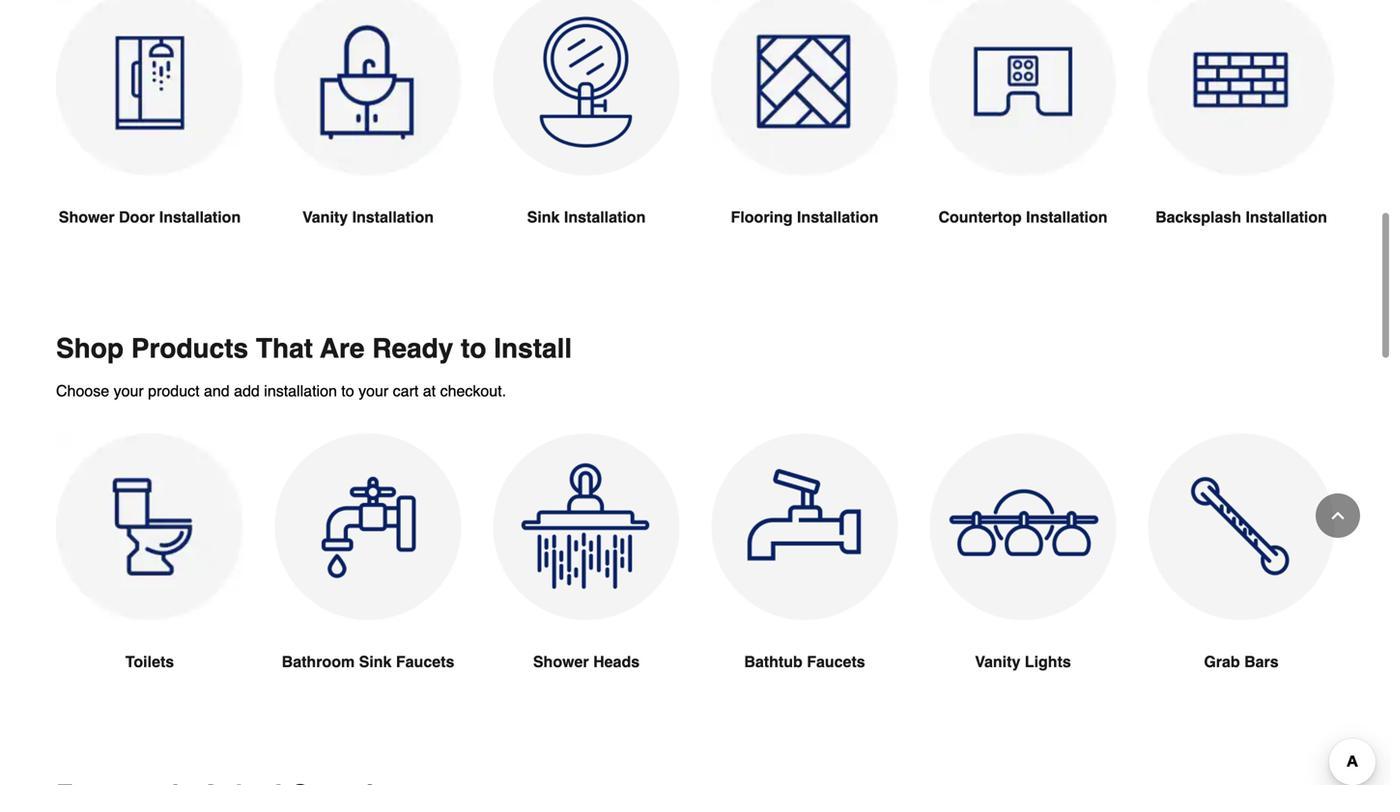 Task type: describe. For each thing, give the bounding box(es) containing it.
grab bars link
[[1148, 434, 1335, 720]]

1 horizontal spatial sink
[[527, 208, 560, 226]]

at
[[423, 382, 436, 400]]

ready
[[372, 334, 453, 364]]

and
[[204, 382, 230, 400]]

sink installation
[[527, 208, 646, 226]]

installation for countertop installation
[[1026, 208, 1108, 226]]

toilets link
[[56, 434, 243, 720]]

bathroom sink faucets link
[[274, 434, 462, 720]]

scroll to top element
[[1316, 494, 1360, 538]]

bathtub faucets
[[744, 653, 865, 671]]

vanity for vanity installation
[[302, 208, 348, 226]]

shower heads link
[[493, 434, 680, 720]]

flooring
[[731, 208, 793, 226]]

backsplash installation link
[[1148, 0, 1335, 276]]

countertop installation link
[[929, 0, 1117, 276]]

shop products that are ready to install
[[56, 334, 572, 364]]

install
[[494, 334, 572, 364]]

bathtub
[[744, 653, 803, 671]]

bars
[[1244, 653, 1279, 671]]

vanity lights link
[[929, 434, 1117, 720]]

1 vertical spatial to
[[341, 382, 354, 400]]

backsplash installation
[[1156, 208, 1327, 226]]

heads
[[593, 653, 640, 671]]

vanity installation
[[302, 208, 434, 226]]

shower door installation
[[59, 208, 241, 226]]

add
[[234, 382, 260, 400]]

bathroom
[[282, 653, 355, 671]]

that
[[256, 334, 313, 364]]

shop
[[56, 334, 124, 364]]

installation for vanity installation
[[352, 208, 434, 226]]

flooring installation
[[731, 208, 879, 226]]

shower for shower door installation
[[59, 208, 115, 226]]

shower for shower heads
[[533, 653, 589, 671]]

products
[[131, 334, 248, 364]]

flooring installation link
[[711, 0, 898, 276]]

door
[[119, 208, 155, 226]]

shower heads
[[533, 653, 640, 671]]

vanity lights
[[975, 653, 1071, 671]]



Task type: locate. For each thing, give the bounding box(es) containing it.
bathtub faucets link
[[711, 434, 898, 720]]

grab bars
[[1204, 653, 1279, 671]]

your left product
[[114, 382, 144, 400]]

0 horizontal spatial vanity
[[302, 208, 348, 226]]

to
[[461, 334, 486, 364], [341, 382, 354, 400]]

an icon of a shower door with shower head. image
[[56, 0, 243, 177]]

an icon of a bathtub faucet. image
[[711, 434, 898, 621]]

sink installation link
[[493, 0, 680, 276]]

to up checkout.
[[461, 334, 486, 364]]

0 horizontal spatial sink
[[359, 653, 392, 671]]

an icon of a bath grab bar. image
[[1148, 434, 1335, 621]]

1 vertical spatial shower
[[533, 653, 589, 671]]

countertop
[[939, 208, 1022, 226]]

an icon of a vessel sink with faucet and mirror. image
[[493, 0, 680, 176]]

1 faucets from the left
[[396, 653, 454, 671]]

installation
[[264, 382, 337, 400]]

an icon of a bathroom vanity light bar. image
[[929, 434, 1117, 621]]

product
[[148, 382, 200, 400]]

4 installation from the left
[[797, 208, 879, 226]]

checkout.
[[440, 382, 506, 400]]

6 installation from the left
[[1246, 208, 1327, 226]]

0 vertical spatial to
[[461, 334, 486, 364]]

choose
[[56, 382, 109, 400]]

backsplash
[[1156, 208, 1241, 226]]

1 horizontal spatial shower
[[533, 653, 589, 671]]

1 horizontal spatial your
[[359, 382, 389, 400]]

2 installation from the left
[[352, 208, 434, 226]]

shower left door
[[59, 208, 115, 226]]

faucets
[[396, 653, 454, 671], [807, 653, 865, 671]]

5 installation from the left
[[1026, 208, 1108, 226]]

are
[[320, 334, 365, 364]]

1 vertical spatial sink
[[359, 653, 392, 671]]

0 vertical spatial vanity
[[302, 208, 348, 226]]

installation for backsplash installation
[[1246, 208, 1327, 226]]

1 horizontal spatial vanity
[[975, 653, 1021, 671]]

countertop installation
[[939, 208, 1108, 226]]

an icon of a backsplash. image
[[1148, 0, 1335, 177]]

toilets
[[125, 653, 174, 671]]

shower left 'heads'
[[533, 653, 589, 671]]

bathroom sink faucets
[[282, 653, 454, 671]]

2 your from the left
[[359, 382, 389, 400]]

1 horizontal spatial to
[[461, 334, 486, 364]]

chevron up image
[[1328, 506, 1348, 526]]

vanity for vanity lights
[[975, 653, 1021, 671]]

1 installation from the left
[[159, 208, 241, 226]]

an icon of a toilet. image
[[56, 434, 243, 621]]

0 horizontal spatial to
[[341, 382, 354, 400]]

0 vertical spatial sink
[[527, 208, 560, 226]]

lights
[[1025, 653, 1071, 671]]

shower
[[59, 208, 115, 226], [533, 653, 589, 671]]

vanity
[[302, 208, 348, 226], [975, 653, 1021, 671]]

installation
[[159, 208, 241, 226], [352, 208, 434, 226], [564, 208, 646, 226], [797, 208, 879, 226], [1026, 208, 1108, 226], [1246, 208, 1327, 226]]

shower door installation link
[[56, 0, 243, 276]]

1 horizontal spatial faucets
[[807, 653, 865, 671]]

sink
[[527, 208, 560, 226], [359, 653, 392, 671]]

0 horizontal spatial your
[[114, 382, 144, 400]]

choose your product and add installation to your cart at checkout.
[[56, 382, 506, 400]]

1 vertical spatial vanity
[[975, 653, 1021, 671]]

installation for flooring installation
[[797, 208, 879, 226]]

an icon of a countertop with a 4-burner cooktop. image
[[929, 0, 1117, 177]]

an icon of a floor tile. image
[[711, 0, 898, 177]]

your left cart
[[359, 382, 389, 400]]

grab
[[1204, 653, 1240, 671]]

faucets inside bathroom sink faucets link
[[396, 653, 454, 671]]

faucets inside bathtub faucets link
[[807, 653, 865, 671]]

cart
[[393, 382, 419, 400]]

installation for sink installation
[[564, 208, 646, 226]]

1 your from the left
[[114, 382, 144, 400]]

your
[[114, 382, 144, 400], [359, 382, 389, 400]]

vanity installation link
[[274, 0, 462, 276]]

an icon of a shower head with water flowing. image
[[493, 434, 680, 621]]

to down are at top
[[341, 382, 354, 400]]

0 vertical spatial shower
[[59, 208, 115, 226]]

an icon of a bathroom faucet. image
[[274, 434, 462, 621]]

0 horizontal spatial shower
[[59, 208, 115, 226]]

3 installation from the left
[[564, 208, 646, 226]]

2 faucets from the left
[[807, 653, 865, 671]]

an icon of a bath vanity with sink, faucet and mirror. image
[[274, 0, 462, 177]]

0 horizontal spatial faucets
[[396, 653, 454, 671]]



Task type: vqa. For each thing, say whether or not it's contained in the screenshot.
THE 96 corresponding to $ 85 . 96
no



